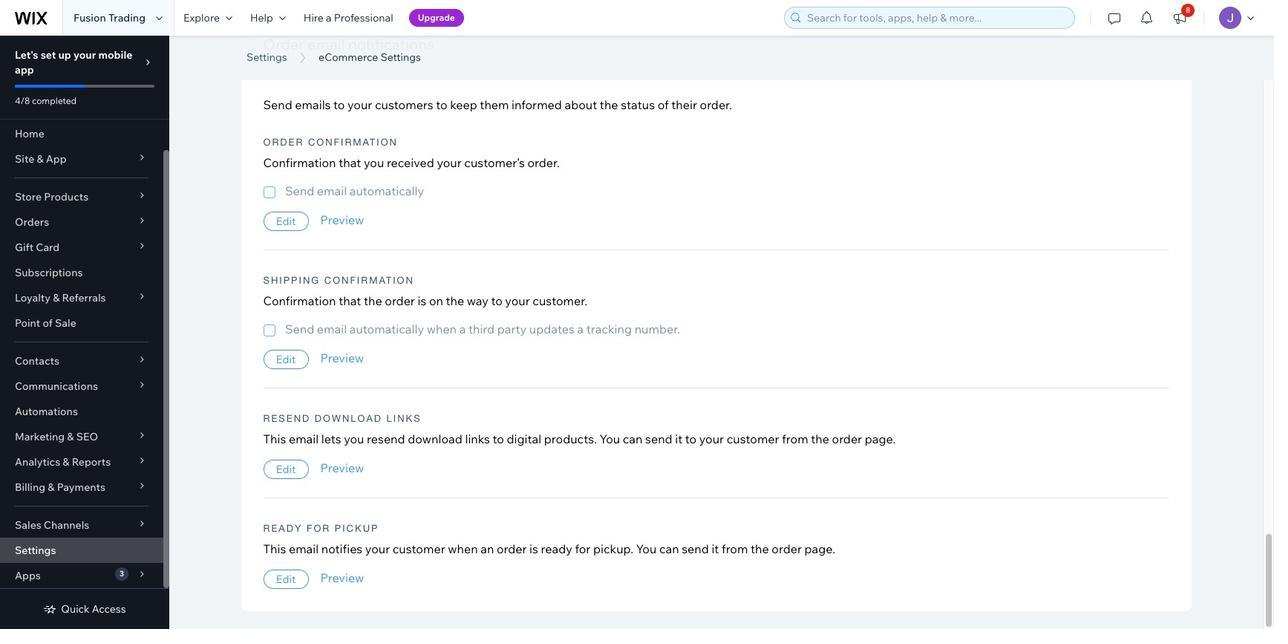 Task type: locate. For each thing, give the bounding box(es) containing it.
preview link up download
[[320, 351, 364, 366]]

that inside order confirmation confirmation that you received your customer's order.
[[339, 155, 361, 170]]

3 preview from the top
[[320, 461, 364, 475]]

& right the "loyalty"
[[53, 291, 60, 305]]

channels
[[44, 518, 89, 532]]

& left reports
[[63, 455, 69, 469]]

preview
[[320, 213, 364, 227], [320, 351, 364, 366], [320, 461, 364, 475], [320, 570, 364, 585]]

0 vertical spatial it
[[675, 432, 683, 446]]

send for send email automatically
[[285, 184, 314, 198]]

send
[[263, 97, 292, 112], [285, 184, 314, 198], [285, 322, 314, 337]]

& inside "popup button"
[[67, 430, 74, 443]]

let's set up your mobile app
[[15, 48, 133, 77]]

it inside ready for pickup this email notifies your customer when an order is ready for pickup. you can send it from the order page.
[[712, 541, 719, 556]]

of left 'sale'
[[43, 316, 53, 330]]

order down the help at the left top of page
[[263, 35, 304, 54]]

marketing
[[15, 430, 65, 443]]

edit button up the resend
[[263, 350, 309, 369]]

order inside shipping confirmation confirmation that the order is on the way to your customer.
[[385, 294, 415, 308]]

0 horizontal spatial is
[[418, 294, 427, 308]]

1 horizontal spatial you
[[636, 541, 657, 556]]

third
[[469, 322, 495, 337]]

1 automatically from the top
[[350, 184, 424, 198]]

4/8
[[15, 95, 30, 106]]

preview link down lets
[[320, 461, 364, 475]]

a left third
[[460, 322, 466, 337]]

order down 'emails'
[[263, 137, 304, 148]]

1 order from the top
[[263, 35, 304, 54]]

it
[[675, 432, 683, 446], [712, 541, 719, 556]]

0 horizontal spatial settings link
[[0, 538, 163, 563]]

home
[[15, 127, 44, 140]]

can inside resend download links this email lets you resend download links to digital products. you can send it to your customer from the order page.
[[623, 432, 643, 446]]

1 vertical spatial page.
[[805, 541, 836, 556]]

order inside order confirmation confirmation that you received your customer's order.
[[263, 137, 304, 148]]

send email automatically
[[285, 184, 424, 198]]

1 horizontal spatial page.
[[865, 432, 896, 446]]

2 preview link from the top
[[320, 351, 364, 366]]

ecommerce down hire
[[247, 32, 401, 65]]

you right pickup.
[[636, 541, 657, 556]]

edit button down ready
[[263, 570, 309, 589]]

send for send email automatically when a third party updates a tracking number.
[[285, 322, 314, 337]]

0 vertical spatial of
[[658, 97, 669, 112]]

this inside resend download links this email lets you resend download links to digital products. you can send it to your customer from the order page.
[[263, 432, 286, 446]]

1 horizontal spatial settings link
[[239, 50, 295, 65]]

edit button down the resend
[[263, 460, 309, 479]]

a
[[326, 11, 332, 25], [460, 322, 466, 337], [577, 322, 584, 337]]

confirmation
[[308, 137, 398, 148], [263, 155, 336, 170], [324, 275, 414, 286], [263, 294, 336, 308]]

you inside resend download links this email lets you resend download links to digital products. you can send it to your customer from the order page.
[[344, 432, 364, 446]]

Search for tools, apps, help & more... field
[[803, 7, 1070, 28]]

analytics & reports button
[[0, 449, 163, 475]]

settings down sales
[[15, 544, 56, 557]]

1 vertical spatial it
[[712, 541, 719, 556]]

you
[[600, 432, 620, 446], [636, 541, 657, 556]]

this inside ready for pickup this email notifies your customer when an order is ready for pickup. you can send it from the order page.
[[263, 541, 286, 556]]

1 vertical spatial when
[[448, 541, 478, 556]]

order for order confirmation confirmation that you received your customer's order.
[[263, 137, 304, 148]]

this down ready
[[263, 541, 286, 556]]

settings link
[[239, 50, 295, 65], [0, 538, 163, 563]]

1 vertical spatial order
[[263, 137, 304, 148]]

email for send email automatically
[[317, 184, 347, 198]]

1 vertical spatial order.
[[528, 155, 560, 170]]

1 that from the top
[[339, 155, 361, 170]]

for up notifies
[[307, 523, 331, 534]]

1 horizontal spatial from
[[782, 432, 809, 446]]

customers
[[375, 97, 434, 112]]

can right products.
[[623, 432, 643, 446]]

1 vertical spatial from
[[722, 541, 748, 556]]

of left their
[[658, 97, 669, 112]]

preview link for first the edit button from the top
[[320, 213, 364, 227]]

preview for preview link associated with 1st the edit button from the bottom of the page
[[320, 570, 364, 585]]

2 this from the top
[[263, 541, 286, 556]]

customer inside ready for pickup this email notifies your customer when an order is ready for pickup. you can send it from the order page.
[[393, 541, 445, 556]]

automatically down shipping confirmation confirmation that the order is on the way to your customer. in the left of the page
[[350, 322, 424, 337]]

send inside ready for pickup this email notifies your customer when an order is ready for pickup. you can send it from the order page.
[[682, 541, 709, 556]]

0 horizontal spatial it
[[675, 432, 683, 446]]

ecommerce settings
[[247, 32, 515, 65], [319, 51, 421, 64]]

1 preview from the top
[[320, 213, 364, 227]]

contacts
[[15, 354, 59, 368]]

order confirmation confirmation that you received your customer's order.
[[263, 137, 560, 170]]

your inside resend download links this email lets you resend download links to digital products. you can send it to your customer from the order page.
[[700, 432, 724, 446]]

0 horizontal spatial a
[[326, 11, 332, 25]]

the inside ready for pickup this email notifies your customer when an order is ready for pickup. you can send it from the order page.
[[751, 541, 769, 556]]

2 edit button from the top
[[263, 350, 309, 369]]

1 preview link from the top
[[320, 213, 364, 227]]

that inside shipping confirmation confirmation that the order is on the way to your customer.
[[339, 294, 361, 308]]

email inside resend download links this email lets you resend download links to digital products. you can send it to your customer from the order page.
[[289, 432, 319, 446]]

0 horizontal spatial of
[[43, 316, 53, 330]]

0 horizontal spatial customer
[[393, 541, 445, 556]]

0 vertical spatial automatically
[[350, 184, 424, 198]]

1 horizontal spatial send
[[682, 541, 709, 556]]

point
[[15, 316, 40, 330]]

app
[[46, 152, 67, 166]]

sales channels button
[[0, 513, 163, 538]]

settings link down help button
[[239, 50, 295, 65]]

a right updates
[[577, 322, 584, 337]]

1 vertical spatial customer
[[393, 541, 445, 556]]

2 that from the top
[[339, 294, 361, 308]]

1 vertical spatial send
[[285, 184, 314, 198]]

preview for preview link for second the edit button from the top of the page
[[320, 351, 364, 366]]

1 vertical spatial is
[[530, 541, 539, 556]]

2 order from the top
[[263, 137, 304, 148]]

edit up shipping
[[276, 214, 296, 228]]

is left on
[[418, 294, 427, 308]]

4 preview from the top
[[320, 570, 364, 585]]

email for send email automatically when a third party updates a tracking number.
[[317, 322, 347, 337]]

0 horizontal spatial for
[[307, 523, 331, 534]]

0 vertical spatial customer
[[727, 432, 780, 446]]

8
[[1186, 5, 1191, 15]]

customer
[[727, 432, 780, 446], [393, 541, 445, 556]]

& for billing
[[48, 481, 55, 494]]

2 preview from the top
[[320, 351, 364, 366]]

edit up the resend
[[276, 352, 296, 366]]

1 vertical spatial settings link
[[0, 538, 163, 563]]

3 edit button from the top
[[263, 460, 309, 479]]

order
[[385, 294, 415, 308], [832, 432, 863, 446], [497, 541, 527, 556], [772, 541, 802, 556]]

email inside ready for pickup this email notifies your customer when an order is ready for pickup. you can send it from the order page.
[[289, 541, 319, 556]]

a right hire
[[326, 11, 332, 25]]

is inside ready for pickup this email notifies your customer when an order is ready for pickup. you can send it from the order page.
[[530, 541, 539, 556]]

can right pickup.
[[660, 541, 679, 556]]

this down the resend
[[263, 432, 286, 446]]

1 this from the top
[[263, 432, 286, 446]]

0 vertical spatial you
[[364, 155, 384, 170]]

2 vertical spatial send
[[285, 322, 314, 337]]

0 vertical spatial order
[[263, 35, 304, 54]]

0 vertical spatial from
[[782, 432, 809, 446]]

3 preview link from the top
[[320, 461, 364, 475]]

sidebar element
[[0, 36, 169, 629]]

when down on
[[427, 322, 457, 337]]

store products
[[15, 190, 89, 204]]

edit button up shipping
[[263, 212, 309, 231]]

up
[[58, 48, 71, 62]]

order
[[263, 35, 304, 54], [263, 137, 304, 148]]

& left seo in the left bottom of the page
[[67, 430, 74, 443]]

notifies
[[321, 541, 363, 556]]

emails
[[295, 97, 331, 112]]

1 vertical spatial can
[[660, 541, 679, 556]]

preview down notifies
[[320, 570, 364, 585]]

0 vertical spatial this
[[263, 432, 286, 446]]

settings link down channels
[[0, 538, 163, 563]]

you inside ready for pickup this email notifies your customer when an order is ready for pickup. you can send it from the order page.
[[636, 541, 657, 556]]

you right products.
[[600, 432, 620, 446]]

1 vertical spatial you
[[636, 541, 657, 556]]

1 vertical spatial this
[[263, 541, 286, 556]]

1 vertical spatial send
[[682, 541, 709, 556]]

&
[[37, 152, 44, 166], [53, 291, 60, 305], [67, 430, 74, 443], [63, 455, 69, 469], [48, 481, 55, 494]]

preview down lets
[[320, 461, 364, 475]]

settings
[[407, 32, 515, 65], [247, 51, 287, 64], [381, 51, 421, 64], [15, 544, 56, 557]]

2 automatically from the top
[[350, 322, 424, 337]]

& right "site"
[[37, 152, 44, 166]]

site & app button
[[0, 146, 163, 172]]

edit down ready
[[276, 572, 296, 586]]

preview link down the send email automatically
[[320, 213, 364, 227]]

help button
[[241, 0, 295, 36]]

you inside resend download links this email lets you resend download links to digital products. you can send it to your customer from the order page.
[[600, 432, 620, 446]]

preview link for second the edit button from the bottom of the page
[[320, 461, 364, 475]]

send emails to your customers to keep them informed about the status of their order.
[[263, 97, 732, 112]]

& right billing
[[48, 481, 55, 494]]

can inside ready for pickup this email notifies your customer when an order is ready for pickup. you can send it from the order page.
[[660, 541, 679, 556]]

shipping
[[263, 275, 320, 286]]

1 vertical spatial automatically
[[350, 322, 424, 337]]

that
[[339, 155, 361, 170], [339, 294, 361, 308]]

gift card button
[[0, 235, 163, 260]]

settings link inside sidebar element
[[0, 538, 163, 563]]

0 vertical spatial is
[[418, 294, 427, 308]]

1 horizontal spatial it
[[712, 541, 719, 556]]

send inside resend download links this email lets you resend download links to digital products. you can send it to your customer from the order page.
[[646, 432, 673, 446]]

1 vertical spatial that
[[339, 294, 361, 308]]

0 vertical spatial send
[[646, 432, 673, 446]]

help
[[250, 11, 273, 25]]

0 horizontal spatial order.
[[528, 155, 560, 170]]

preview for second the edit button from the bottom of the page preview link
[[320, 461, 364, 475]]

on
[[429, 294, 443, 308]]

sale
[[55, 316, 76, 330]]

sales
[[15, 518, 41, 532]]

from inside ready for pickup this email notifies your customer when an order is ready for pickup. you can send it from the order page.
[[722, 541, 748, 556]]

0 horizontal spatial page.
[[805, 541, 836, 556]]

resend
[[367, 432, 405, 446]]

your inside ready for pickup this email notifies your customer when an order is ready for pickup. you can send it from the order page.
[[365, 541, 390, 556]]

this
[[263, 432, 286, 446], [263, 541, 286, 556]]

1 horizontal spatial is
[[530, 541, 539, 556]]

0 horizontal spatial can
[[623, 432, 643, 446]]

loyalty
[[15, 291, 51, 305]]

your inside shipping confirmation confirmation that the order is on the way to your customer.
[[505, 294, 530, 308]]

order. right customer's
[[528, 155, 560, 170]]

0 vertical spatial order.
[[700, 97, 732, 112]]

the
[[600, 97, 618, 112], [364, 294, 382, 308], [446, 294, 464, 308], [811, 432, 830, 446], [751, 541, 769, 556]]

ecommerce
[[247, 32, 401, 65], [319, 51, 378, 64]]

preview down the send email automatically
[[320, 213, 364, 227]]

automatically down received
[[350, 184, 424, 198]]

4 preview link from the top
[[320, 570, 364, 585]]

preview for first the edit button from the top's preview link
[[320, 213, 364, 227]]

0 horizontal spatial from
[[722, 541, 748, 556]]

from
[[782, 432, 809, 446], [722, 541, 748, 556]]

customer.
[[533, 294, 588, 308]]

0 vertical spatial you
[[600, 432, 620, 446]]

preview up download
[[320, 351, 364, 366]]

1 horizontal spatial can
[[660, 541, 679, 556]]

pickup.
[[593, 541, 634, 556]]

edit down the resend
[[276, 462, 296, 476]]

you up the send email automatically
[[364, 155, 384, 170]]

preview link down notifies
[[320, 570, 364, 585]]

shipping confirmation confirmation that the order is on the way to your customer.
[[263, 275, 588, 308]]

0 horizontal spatial send
[[646, 432, 673, 446]]

4 edit button from the top
[[263, 570, 309, 589]]

when left "an"
[[448, 541, 478, 556]]

this for notifies
[[263, 541, 286, 556]]

for
[[307, 523, 331, 534], [575, 541, 591, 556]]

lets
[[321, 432, 341, 446]]

gift
[[15, 241, 34, 254]]

1 horizontal spatial customer
[[727, 432, 780, 446]]

8 button
[[1164, 0, 1197, 36]]

1 vertical spatial of
[[43, 316, 53, 330]]

1 vertical spatial you
[[344, 432, 364, 446]]

is left ready
[[530, 541, 539, 556]]

send for send emails to your customers to keep them informed about the status of their order.
[[263, 97, 292, 112]]

0 vertical spatial settings link
[[239, 50, 295, 65]]

order for order email notifications
[[263, 35, 304, 54]]

1 vertical spatial for
[[575, 541, 591, 556]]

order.
[[700, 97, 732, 112], [528, 155, 560, 170]]

0 vertical spatial that
[[339, 155, 361, 170]]

0 vertical spatial send
[[263, 97, 292, 112]]

for right ready
[[575, 541, 591, 556]]

automatically
[[350, 184, 424, 198], [350, 322, 424, 337]]

0 vertical spatial page.
[[865, 432, 896, 446]]

you
[[364, 155, 384, 170], [344, 432, 364, 446]]

0 horizontal spatial you
[[600, 432, 620, 446]]

order. right their
[[700, 97, 732, 112]]

you down download
[[344, 432, 364, 446]]

0 vertical spatial can
[[623, 432, 643, 446]]



Task type: describe. For each thing, give the bounding box(es) containing it.
trading
[[108, 11, 146, 25]]

loyalty & referrals
[[15, 291, 106, 305]]

fusion
[[74, 11, 106, 25]]

fusion trading
[[74, 11, 146, 25]]

referrals
[[62, 291, 106, 305]]

status
[[621, 97, 655, 112]]

site & app
[[15, 152, 67, 166]]

ready
[[541, 541, 573, 556]]

keep
[[450, 97, 477, 112]]

subscriptions
[[15, 266, 83, 279]]

mobile
[[98, 48, 133, 62]]

communications
[[15, 380, 98, 393]]

3 edit from the top
[[276, 462, 296, 476]]

send email automatically when a third party updates a tracking number.
[[285, 322, 681, 337]]

the inside resend download links this email lets you resend download links to digital products. you can send it to your customer from the order page.
[[811, 432, 830, 446]]

it inside resend download links this email lets you resend download links to digital products. you can send it to your customer from the order page.
[[675, 432, 683, 446]]

preview link for second the edit button from the top of the page
[[320, 351, 364, 366]]

professional
[[334, 11, 393, 25]]

preview link for 1st the edit button from the bottom of the page
[[320, 570, 364, 585]]

home link
[[0, 121, 163, 146]]

an
[[481, 541, 494, 556]]

2 edit from the top
[[276, 352, 296, 366]]

quick
[[61, 602, 90, 616]]

download
[[315, 413, 383, 424]]

1 horizontal spatial a
[[460, 322, 466, 337]]

analytics
[[15, 455, 60, 469]]

hire a professional link
[[295, 0, 402, 36]]

settings inside sidebar element
[[15, 544, 56, 557]]

party
[[497, 322, 527, 337]]

billing & payments
[[15, 481, 105, 494]]

their
[[672, 97, 697, 112]]

resend
[[263, 413, 311, 424]]

communications button
[[0, 374, 163, 399]]

order. inside order confirmation confirmation that you received your customer's order.
[[528, 155, 560, 170]]

payments
[[57, 481, 105, 494]]

automatically for send email automatically
[[350, 184, 424, 198]]

this for lets
[[263, 432, 286, 446]]

ready for pickup this email notifies your customer when an order is ready for pickup. you can send it from the order page.
[[263, 523, 836, 556]]

them
[[480, 97, 509, 112]]

automations
[[15, 405, 78, 418]]

1 edit from the top
[[276, 214, 296, 228]]

pickup
[[335, 523, 379, 534]]

upgrade button
[[409, 9, 464, 27]]

products
[[44, 190, 89, 204]]

access
[[92, 602, 126, 616]]

hire
[[304, 11, 324, 25]]

to inside shipping confirmation confirmation that the order is on the way to your customer.
[[491, 294, 503, 308]]

download
[[408, 432, 463, 446]]

site
[[15, 152, 34, 166]]

app
[[15, 63, 34, 77]]

loyalty & referrals button
[[0, 285, 163, 311]]

of inside sidebar element
[[43, 316, 53, 330]]

subscriptions link
[[0, 260, 163, 285]]

customer's
[[464, 155, 525, 170]]

your inside let's set up your mobile app
[[74, 48, 96, 62]]

settings down help button
[[247, 51, 287, 64]]

set
[[41, 48, 56, 62]]

automatically for send email automatically when a third party updates a tracking number.
[[350, 322, 424, 337]]

orders
[[15, 215, 49, 229]]

ecommerce down hire a professional
[[319, 51, 378, 64]]

marketing & seo button
[[0, 424, 163, 449]]

received
[[387, 155, 434, 170]]

point of sale link
[[0, 311, 163, 336]]

way
[[467, 294, 489, 308]]

is inside shipping confirmation confirmation that the order is on the way to your customer.
[[418, 294, 427, 308]]

links
[[465, 432, 490, 446]]

2 horizontal spatial a
[[577, 322, 584, 337]]

gift card
[[15, 241, 60, 254]]

& for site
[[37, 152, 44, 166]]

store products button
[[0, 184, 163, 209]]

& for marketing
[[67, 430, 74, 443]]

sales channels
[[15, 518, 89, 532]]

updates
[[529, 322, 575, 337]]

1 horizontal spatial of
[[658, 97, 669, 112]]

page. inside resend download links this email lets you resend download links to digital products. you can send it to your customer from the order page.
[[865, 432, 896, 446]]

1 horizontal spatial order.
[[700, 97, 732, 112]]

you inside order confirmation confirmation that you received your customer's order.
[[364, 155, 384, 170]]

that for the
[[339, 294, 361, 308]]

when inside ready for pickup this email notifies your customer when an order is ready for pickup. you can send it from the order page.
[[448, 541, 478, 556]]

settings down upgrade button
[[407, 32, 515, 65]]

hire a professional
[[304, 11, 393, 25]]

completed
[[32, 95, 77, 106]]

point of sale
[[15, 316, 76, 330]]

order inside resend download links this email lets you resend download links to digital products. you can send it to your customer from the order page.
[[832, 432, 863, 446]]

4/8 completed
[[15, 95, 77, 106]]

tracking
[[587, 322, 632, 337]]

page. inside ready for pickup this email notifies your customer when an order is ready for pickup. you can send it from the order page.
[[805, 541, 836, 556]]

4 edit from the top
[[276, 572, 296, 586]]

that for you
[[339, 155, 361, 170]]

links
[[387, 413, 422, 424]]

email for order email notifications
[[308, 35, 345, 54]]

automations link
[[0, 399, 163, 424]]

& for analytics
[[63, 455, 69, 469]]

ready
[[263, 523, 303, 534]]

store
[[15, 190, 42, 204]]

seo
[[76, 430, 98, 443]]

orders button
[[0, 209, 163, 235]]

about
[[565, 97, 597, 112]]

settings up customers
[[381, 51, 421, 64]]

0 vertical spatial for
[[307, 523, 331, 534]]

1 horizontal spatial for
[[575, 541, 591, 556]]

let's
[[15, 48, 38, 62]]

billing & payments button
[[0, 475, 163, 500]]

1 edit button from the top
[[263, 212, 309, 231]]

informed
[[512, 97, 562, 112]]

customer inside resend download links this email lets you resend download links to digital products. you can send it to your customer from the order page.
[[727, 432, 780, 446]]

upgrade
[[418, 12, 455, 23]]

order email notifications
[[263, 35, 434, 54]]

notifications
[[348, 35, 434, 54]]

resend download links this email lets you resend download links to digital products. you can send it to your customer from the order page.
[[263, 413, 896, 446]]

& for loyalty
[[53, 291, 60, 305]]

0 vertical spatial when
[[427, 322, 457, 337]]

reports
[[72, 455, 111, 469]]

from inside resend download links this email lets you resend download links to digital products. you can send it to your customer from the order page.
[[782, 432, 809, 446]]

your inside order confirmation confirmation that you received your customer's order.
[[437, 155, 462, 170]]

products.
[[544, 432, 597, 446]]

3
[[120, 569, 124, 579]]

billing
[[15, 481, 45, 494]]

apps
[[15, 569, 41, 582]]

quick access
[[61, 602, 126, 616]]



